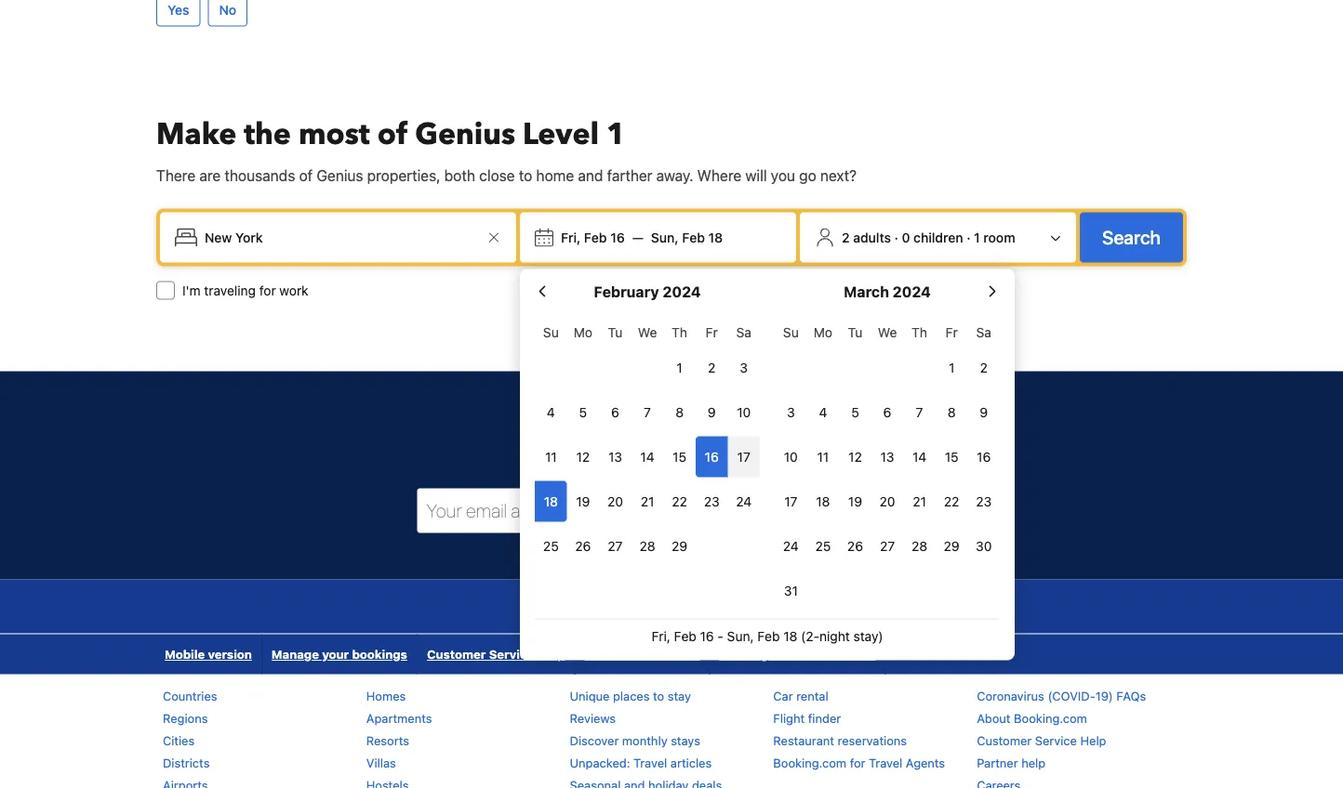 Task type: vqa. For each thing, say whether or not it's contained in the screenshot.


Task type: describe. For each thing, give the bounding box(es) containing it.
2 February 2024 checkbox
[[696, 347, 728, 388]]

14 February 2024 checkbox
[[632, 437, 664, 478]]

monthly
[[622, 734, 668, 748]]

2 6 from the left
[[884, 405, 892, 420]]

faqs
[[1117, 689, 1146, 703]]

9 for 9 february 2024 checkbox
[[708, 405, 716, 420]]

29 for 29 february 2024 checkbox
[[672, 539, 688, 554]]

21 February 2024 checkbox
[[632, 481, 664, 522]]

homes apartments resorts villas
[[366, 689, 432, 770]]

feb up affiliate
[[674, 629, 697, 644]]

customer inside coronavirus (covid-19) faqs about booking.com customer service help partner help
[[977, 734, 1032, 748]]

-
[[718, 629, 724, 644]]

customer service help link for become an affiliate
[[418, 635, 575, 675]]

20 February 2024 checkbox
[[599, 481, 632, 522]]

unique
[[570, 689, 610, 703]]

2 for february 2024
[[708, 360, 716, 375]]

16 left -
[[700, 629, 714, 644]]

feb right —
[[682, 230, 705, 245]]

mo for march
[[814, 325, 833, 340]]

coronavirus
[[977, 689, 1045, 703]]

23 March 2024 checkbox
[[968, 481, 1000, 522]]

regions
[[163, 712, 208, 726]]

29 March 2024 checkbox
[[936, 526, 968, 567]]

resorts
[[366, 734, 409, 748]]

subscribe
[[806, 500, 887, 522]]

22 March 2024 checkbox
[[936, 481, 968, 522]]

12 March 2024 checkbox
[[839, 437, 872, 478]]

unpacked:
[[570, 756, 630, 770]]

grid for march
[[775, 314, 1000, 612]]

stay
[[668, 689, 691, 703]]

feb up booking.com for business
[[758, 629, 780, 644]]

i'm traveling for work
[[182, 283, 309, 298]]

26 for 26 february 2024 'checkbox'
[[575, 539, 591, 554]]

flight
[[774, 712, 805, 726]]

25 February 2024 checkbox
[[535, 526, 567, 567]]

7 for 7 option
[[916, 405, 923, 420]]

18 inside cell
[[544, 494, 558, 509]]

1 6 from the left
[[611, 405, 620, 420]]

24 for 24 february 2024 checkbox
[[736, 494, 752, 509]]

away.
[[657, 166, 694, 184]]

8 for 8 february 2024 checkbox
[[676, 405, 684, 420]]

16 February 2024 checkbox
[[696, 437, 728, 478]]

genius for level
[[415, 114, 515, 154]]

mobile
[[165, 648, 205, 662]]

february 2024
[[594, 283, 701, 300]]

2 inside button
[[842, 230, 850, 245]]

13 March 2024 checkbox
[[872, 437, 904, 478]]

next?
[[821, 166, 857, 184]]

—
[[633, 230, 644, 245]]

18 March 2024 checkbox
[[807, 481, 839, 522]]

children
[[914, 230, 963, 245]]

1 March 2024 checkbox
[[936, 347, 968, 388]]

countries regions cities districts
[[163, 689, 217, 770]]

19)
[[1096, 689, 1113, 703]]

18 down where
[[709, 230, 723, 245]]

homes link
[[366, 689, 406, 703]]

25 for 25 march 2024 option
[[815, 539, 831, 554]]

fri, for fri, feb 16 — sun, feb 18
[[561, 230, 581, 245]]

go
[[799, 166, 817, 184]]

sun, for —
[[651, 230, 679, 245]]

thousands
[[225, 166, 295, 184]]

rental
[[797, 689, 829, 703]]

7 February 2024 checkbox
[[632, 392, 664, 433]]

21 for 21 march 2024 option
[[913, 494, 927, 509]]

coronavirus (covid-19) faqs about booking.com customer service help partner help
[[977, 689, 1146, 770]]

most
[[299, 114, 370, 154]]

29 February 2024 checkbox
[[664, 526, 696, 567]]

manage your bookings
[[272, 648, 407, 662]]

20 March 2024 checkbox
[[872, 481, 904, 522]]

2 adults · 0 children · 1 room button
[[808, 220, 1069, 255]]

make
[[156, 114, 237, 154]]

adults
[[853, 230, 891, 245]]

25 March 2024 checkbox
[[807, 526, 839, 567]]

finder
[[808, 712, 841, 726]]

search
[[1103, 226, 1161, 248]]

farther
[[607, 166, 653, 184]]

car rental flight finder restaurant reservations booking.com for travel agents
[[774, 689, 945, 770]]

and inside 'save time, save money! sign up and we'll send the best deals to you'
[[579, 450, 604, 468]]

save
[[553, 418, 601, 448]]

th for march 2024
[[912, 325, 928, 340]]

26 March 2024 checkbox
[[839, 526, 872, 567]]

25 for 25 checkbox on the left of page
[[543, 539, 559, 554]]

coronavirus (covid-19) faqs link
[[977, 689, 1146, 703]]

customer service help
[[427, 648, 565, 662]]

homes
[[366, 689, 406, 703]]

deals
[[738, 450, 774, 468]]

time,
[[606, 418, 657, 448]]

26 February 2024 checkbox
[[567, 526, 599, 567]]

to inside 'save time, save money! sign up and we'll send the best deals to you'
[[778, 450, 791, 468]]

2 adults · 0 children · 1 room
[[842, 230, 1016, 245]]

flight finder link
[[774, 712, 841, 726]]

10 for 10 checkbox
[[737, 405, 751, 420]]

manage
[[272, 648, 319, 662]]

sun, feb 18 button
[[644, 221, 731, 254]]

9 February 2024 checkbox
[[696, 392, 728, 433]]

0 horizontal spatial to
[[519, 166, 532, 184]]

properties,
[[367, 166, 441, 184]]

regions link
[[163, 712, 208, 726]]

28 for 28 option on the bottom right
[[912, 539, 928, 554]]

7 March 2024 checkbox
[[904, 392, 936, 433]]

2024 for february 2024
[[663, 283, 701, 300]]

12 February 2024 checkbox
[[567, 437, 599, 478]]

save time, save money! sign up and we'll send the best deals to you
[[524, 418, 820, 468]]

sun, for -
[[727, 629, 754, 644]]

2 13 from the left
[[881, 449, 895, 465]]

1 and from the top
[[578, 166, 603, 184]]

agents
[[906, 756, 945, 770]]

23 for '23' option
[[976, 494, 992, 509]]

0 horizontal spatial for
[[259, 283, 276, 298]]

best
[[704, 450, 734, 468]]

of for thousands
[[299, 166, 313, 184]]

save
[[662, 418, 708, 448]]

we'll
[[608, 450, 638, 468]]

(covid-
[[1048, 689, 1096, 703]]

22 for 22 march 2024 option
[[944, 494, 960, 509]]

version
[[208, 648, 252, 662]]

booking.com inside navigation
[[720, 648, 798, 662]]

districts
[[163, 756, 210, 770]]

you inside 'save time, save money! sign up and we'll send the best deals to you'
[[795, 450, 820, 468]]

18 February 2024 checkbox
[[535, 481, 567, 522]]

will
[[746, 166, 767, 184]]

16 left —
[[611, 230, 625, 245]]

restaurant reservations link
[[774, 734, 907, 748]]

restaurant
[[774, 734, 835, 748]]

customer service help link for partner help
[[977, 734, 1107, 748]]

3 for the 3 checkbox in the right top of the page
[[740, 360, 748, 375]]

24 March 2024 checkbox
[[775, 526, 807, 567]]

1 inside button
[[974, 230, 980, 245]]

unique places to stay link
[[570, 689, 691, 703]]

tu for march 2024
[[848, 325, 863, 340]]

17 February 2024 checkbox
[[728, 437, 760, 478]]

16 inside checkbox
[[977, 449, 991, 465]]

subscribe button
[[771, 489, 922, 533]]

1 13 from the left
[[608, 449, 622, 465]]

Your email address email field
[[417, 489, 767, 533]]

there
[[156, 166, 196, 184]]

9 March 2024 checkbox
[[968, 392, 1000, 433]]

stay)
[[854, 629, 884, 644]]

2024 for march 2024
[[893, 283, 931, 300]]

help inside coronavirus (covid-19) faqs about booking.com customer service help partner help
[[1081, 734, 1107, 748]]

booking.com for travel agents link
[[774, 756, 945, 770]]

genius for properties,
[[317, 166, 363, 184]]

cities
[[163, 734, 195, 748]]

level
[[523, 114, 599, 154]]

fr for february 2024
[[706, 325, 718, 340]]

30
[[976, 539, 992, 554]]

mobile version
[[165, 648, 252, 662]]

31 March 2024 checkbox
[[775, 571, 807, 612]]

14 for 14 march 2024 option
[[913, 449, 927, 465]]

15 for 15 option
[[945, 449, 959, 465]]

apartments link
[[366, 712, 432, 726]]

travel inside car rental flight finder restaurant reservations booking.com for travel agents
[[869, 756, 903, 770]]

su for march
[[783, 325, 799, 340]]

11 February 2024 checkbox
[[535, 437, 567, 478]]

17 March 2024 checkbox
[[775, 481, 807, 522]]

0 horizontal spatial the
[[244, 114, 291, 154]]

we for february
[[638, 325, 657, 340]]

16 cell
[[696, 433, 728, 478]]

business
[[822, 648, 876, 662]]

1 left 2 march 2024 option
[[949, 360, 955, 375]]

sa for february 2024
[[736, 325, 752, 340]]

villas
[[366, 756, 396, 770]]

0 vertical spatial you
[[771, 166, 795, 184]]

6 March 2024 checkbox
[[872, 392, 904, 433]]

21 for 21 option
[[641, 494, 654, 509]]

february
[[594, 283, 659, 300]]

4 March 2024 checkbox
[[807, 392, 839, 433]]

1 up farther
[[607, 114, 626, 154]]

your
[[322, 648, 349, 662]]

mo for february
[[574, 325, 593, 340]]

car rental link
[[774, 689, 829, 703]]

13 February 2024 checkbox
[[599, 437, 632, 478]]

19 for 19 march 2024 checkbox
[[848, 494, 862, 509]]

8 March 2024 checkbox
[[936, 392, 968, 433]]

an
[[636, 648, 651, 662]]



Task type: locate. For each thing, give the bounding box(es) containing it.
resorts link
[[366, 734, 409, 748]]

2 horizontal spatial for
[[850, 756, 866, 770]]

su for february
[[543, 325, 559, 340]]

15
[[673, 449, 687, 465], [945, 449, 959, 465]]

the up thousands at left
[[244, 114, 291, 154]]

2 tu from the left
[[848, 325, 863, 340]]

2 and from the top
[[579, 450, 604, 468]]

travel inside unique places to stay reviews discover monthly stays unpacked: travel articles
[[634, 756, 667, 770]]

1 horizontal spatial grid
[[775, 314, 1000, 612]]

27 March 2024 checkbox
[[872, 526, 904, 567]]

14 right 13 checkbox
[[913, 449, 927, 465]]

1 horizontal spatial 2
[[842, 230, 850, 245]]

1 horizontal spatial 21
[[913, 494, 927, 509]]

9 for 9 march 2024 "option"
[[980, 405, 988, 420]]

14 for the 14 option
[[641, 449, 655, 465]]

i'm
[[182, 283, 201, 298]]

3 March 2024 checkbox
[[775, 392, 807, 433]]

23 inside option
[[976, 494, 992, 509]]

8 February 2024 checkbox
[[664, 392, 696, 433]]

2 travel from the left
[[869, 756, 903, 770]]

booking.com inside coronavirus (covid-19) faqs about booking.com customer service help partner help
[[1014, 712, 1087, 726]]

5 March 2024 checkbox
[[839, 392, 872, 433]]

1 vertical spatial help
[[1081, 734, 1107, 748]]

29 inside 29 february 2024 checkbox
[[672, 539, 688, 554]]

2 27 from the left
[[880, 539, 895, 554]]

stays
[[671, 734, 701, 748]]

0 horizontal spatial service
[[489, 648, 534, 662]]

booking.com for business
[[720, 648, 876, 662]]

9 inside 9 february 2024 checkbox
[[708, 405, 716, 420]]

23 for '23' checkbox
[[704, 494, 720, 509]]

1 tu from the left
[[608, 325, 623, 340]]

14 right the we'll
[[641, 449, 655, 465]]

6 February 2024 checkbox
[[599, 392, 632, 433]]

customer inside navigation
[[427, 648, 486, 662]]

27 February 2024 checkbox
[[599, 526, 632, 567]]

16 inside checkbox
[[705, 449, 719, 465]]

fr up 2 february 2024 checkbox
[[706, 325, 718, 340]]

1 th from the left
[[672, 325, 688, 340]]

navigation inside save time, save money! footer
[[155, 635, 886, 675]]

0 vertical spatial customer
[[427, 648, 486, 662]]

16 right 15 option
[[977, 449, 991, 465]]

2 28 from the left
[[912, 539, 928, 554]]

the inside 'save time, save money! sign up and we'll send the best deals to you'
[[679, 450, 701, 468]]

fri,
[[561, 230, 581, 245], [652, 629, 671, 644]]

28 inside option
[[640, 539, 656, 554]]

1 vertical spatial 3
[[787, 405, 795, 420]]

15 inside 15 option
[[945, 449, 959, 465]]

4 inside 4 checkbox
[[819, 405, 827, 420]]

29
[[672, 539, 688, 554], [944, 539, 960, 554]]

0 horizontal spatial 17
[[737, 449, 751, 465]]

1 horizontal spatial 7
[[916, 405, 923, 420]]

1 horizontal spatial 28
[[912, 539, 928, 554]]

1 mo from the left
[[574, 325, 593, 340]]

1 27 from the left
[[608, 539, 623, 554]]

4 right 3 checkbox
[[819, 405, 827, 420]]

feb
[[584, 230, 607, 245], [682, 230, 705, 245], [674, 629, 697, 644], [758, 629, 780, 644]]

of for most
[[377, 114, 408, 154]]

for inside booking.com for business link
[[801, 648, 819, 662]]

18 left '19 february 2024' option
[[544, 494, 558, 509]]

car
[[774, 689, 793, 703]]

2 23 from the left
[[976, 494, 992, 509]]

11 for 11 option
[[817, 449, 829, 465]]

up
[[558, 450, 575, 468]]

5 right 4 option
[[579, 405, 587, 420]]

genius down most
[[317, 166, 363, 184]]

16 March 2024 checkbox
[[968, 437, 1000, 478]]

where
[[698, 166, 742, 184]]

0 vertical spatial 10
[[737, 405, 751, 420]]

9 inside 9 march 2024 "option"
[[980, 405, 988, 420]]

1 horizontal spatial 8
[[948, 405, 956, 420]]

fri, feb 16 button
[[554, 221, 633, 254]]

1 22 from the left
[[672, 494, 687, 509]]

18 up booking.com for business
[[784, 629, 798, 644]]

0 horizontal spatial 8
[[676, 405, 684, 420]]

12 for 12 march 2024 'checkbox'
[[849, 449, 862, 465]]

about booking.com link
[[977, 712, 1087, 726]]

0 vertical spatial 3
[[740, 360, 748, 375]]

0 vertical spatial sun,
[[651, 230, 679, 245]]

1 horizontal spatial 25
[[815, 539, 831, 554]]

26 inside option
[[848, 539, 863, 554]]

th up '1 february 2024' option in the top of the page
[[672, 325, 688, 340]]

sun, right —
[[651, 230, 679, 245]]

16 right 15 checkbox
[[705, 449, 719, 465]]

3
[[740, 360, 748, 375], [787, 405, 795, 420]]

1 horizontal spatial help
[[1081, 734, 1107, 748]]

1 vertical spatial and
[[579, 450, 604, 468]]

0 horizontal spatial 7
[[644, 405, 651, 420]]

20 inside checkbox
[[608, 494, 623, 509]]

1 vertical spatial customer service help link
[[977, 734, 1107, 748]]

17 right best
[[737, 449, 751, 465]]

4 inside 4 option
[[547, 405, 555, 420]]

2 inside option
[[980, 360, 988, 375]]

1 19 from the left
[[576, 494, 590, 509]]

2 4 from the left
[[819, 405, 827, 420]]

countries
[[163, 689, 217, 703]]

sa up the 3 checkbox in the right top of the page
[[736, 325, 752, 340]]

1 horizontal spatial service
[[1035, 734, 1077, 748]]

2 7 from the left
[[916, 405, 923, 420]]

sa
[[736, 325, 752, 340], [977, 325, 992, 340]]

yes button
[[156, 0, 200, 26]]

1 horizontal spatial 19
[[848, 494, 862, 509]]

· left 0
[[895, 230, 899, 245]]

3 right 2 february 2024 checkbox
[[740, 360, 748, 375]]

2 2024 from the left
[[893, 283, 931, 300]]

1 vertical spatial the
[[679, 450, 701, 468]]

1 horizontal spatial fri,
[[652, 629, 671, 644]]

2 su from the left
[[783, 325, 799, 340]]

15 February 2024 checkbox
[[664, 437, 696, 478]]

2 5 from the left
[[852, 405, 859, 420]]

and right up
[[579, 450, 604, 468]]

1 vertical spatial fri,
[[652, 629, 671, 644]]

1 7 from the left
[[644, 405, 651, 420]]

19 inside checkbox
[[848, 494, 862, 509]]

we down march 2024
[[878, 325, 897, 340]]

1 25 from the left
[[543, 539, 559, 554]]

Where are you going? field
[[197, 221, 483, 254]]

4 for 4 option
[[547, 405, 555, 420]]

travel down reservations
[[869, 756, 903, 770]]

th
[[672, 325, 688, 340], [912, 325, 928, 340]]

5 February 2024 checkbox
[[567, 392, 599, 433]]

1 21 from the left
[[641, 494, 654, 509]]

23
[[704, 494, 720, 509], [976, 494, 992, 509]]

0 horizontal spatial 29
[[672, 539, 688, 554]]

22 inside option
[[944, 494, 960, 509]]

sun,
[[651, 230, 679, 245], [727, 629, 754, 644]]

9 right 8 february 2024 checkbox
[[708, 405, 716, 420]]

12 inside 'checkbox'
[[849, 449, 862, 465]]

2 9 from the left
[[980, 405, 988, 420]]

4 February 2024 checkbox
[[535, 392, 567, 433]]

0 vertical spatial the
[[244, 114, 291, 154]]

29 right 28 option
[[672, 539, 688, 554]]

su up 4 option
[[543, 325, 559, 340]]

9
[[708, 405, 716, 420], [980, 405, 988, 420]]

1 horizontal spatial 4
[[819, 405, 827, 420]]

15 down save
[[673, 449, 687, 465]]

12 inside option
[[576, 449, 590, 465]]

1
[[607, 114, 626, 154], [974, 230, 980, 245], [677, 360, 683, 375], [949, 360, 955, 375]]

28 March 2024 checkbox
[[904, 526, 936, 567]]

booking.com inside car rental flight finder restaurant reservations booking.com for travel agents
[[774, 756, 847, 770]]

travel
[[634, 756, 667, 770], [869, 756, 903, 770]]

5 for '5' 'option' on the right of page
[[852, 405, 859, 420]]

20 for 20 february 2024 checkbox
[[608, 494, 623, 509]]

the
[[244, 114, 291, 154], [679, 450, 701, 468]]

0 horizontal spatial sun,
[[651, 230, 679, 245]]

25 inside checkbox
[[543, 539, 559, 554]]

0 vertical spatial customer service help link
[[418, 635, 575, 675]]

24 February 2024 checkbox
[[728, 481, 760, 522]]

0 horizontal spatial 26
[[575, 539, 591, 554]]

booking.com
[[720, 648, 798, 662], [1014, 712, 1087, 726], [774, 756, 847, 770]]

navigation
[[155, 635, 886, 675]]

25 inside option
[[815, 539, 831, 554]]

2 11 from the left
[[817, 449, 829, 465]]

0 horizontal spatial 19
[[576, 494, 590, 509]]

send
[[642, 450, 675, 468]]

and right home
[[578, 166, 603, 184]]

partner
[[977, 756, 1018, 770]]

0 horizontal spatial 20
[[608, 494, 623, 509]]

search button
[[1080, 212, 1183, 263]]

0 horizontal spatial grid
[[535, 314, 760, 567]]

you
[[771, 166, 795, 184], [795, 450, 820, 468]]

1 26 from the left
[[575, 539, 591, 554]]

5 inside option
[[579, 405, 587, 420]]

1 8 from the left
[[676, 405, 684, 420]]

24 for 24 checkbox
[[783, 539, 799, 554]]

booking.com down fri, feb 16 - sun, feb 18 (2-night stay)
[[720, 648, 798, 662]]

26 inside 'checkbox'
[[575, 539, 591, 554]]

sun, right -
[[727, 629, 754, 644]]

1 sa from the left
[[736, 325, 752, 340]]

25
[[543, 539, 559, 554], [815, 539, 831, 554]]

help down 19)
[[1081, 734, 1107, 748]]

2 20 from the left
[[880, 494, 896, 509]]

7 inside option
[[916, 405, 923, 420]]

20 inside option
[[880, 494, 896, 509]]

13 down time,
[[608, 449, 622, 465]]

2 fr from the left
[[946, 325, 958, 340]]

0 horizontal spatial 6
[[611, 405, 620, 420]]

1 February 2024 checkbox
[[664, 347, 696, 388]]

2 for march 2024
[[980, 360, 988, 375]]

29 inside 29 checkbox
[[944, 539, 960, 554]]

22 February 2024 checkbox
[[664, 481, 696, 522]]

17 for 17 checkbox
[[785, 494, 798, 509]]

0 vertical spatial service
[[489, 648, 534, 662]]

genius up both
[[415, 114, 515, 154]]

0 horizontal spatial ·
[[895, 230, 899, 245]]

0 horizontal spatial 23
[[704, 494, 720, 509]]

2 th from the left
[[912, 325, 928, 340]]

2 right '1' option
[[980, 360, 988, 375]]

0 vertical spatial 17
[[737, 449, 751, 465]]

apartments
[[366, 712, 432, 726]]

19 for '19 february 2024' option
[[576, 494, 590, 509]]

march
[[844, 283, 889, 300]]

of
[[377, 114, 408, 154], [299, 166, 313, 184]]

24 right '23' checkbox
[[736, 494, 752, 509]]

28 right 27 'checkbox'
[[912, 539, 928, 554]]

3 February 2024 checkbox
[[728, 347, 760, 388]]

no
[[219, 2, 236, 17]]

18
[[709, 230, 723, 245], [544, 494, 558, 509], [816, 494, 830, 509], [784, 629, 798, 644]]

1 horizontal spatial of
[[377, 114, 408, 154]]

fri, up affiliate
[[652, 629, 671, 644]]

11 inside option
[[817, 449, 829, 465]]

15 for 15 checkbox
[[673, 449, 687, 465]]

2 March 2024 checkbox
[[968, 347, 1000, 388]]

for down (2-
[[801, 648, 819, 662]]

7 right 6 option
[[644, 405, 651, 420]]

1 horizontal spatial 15
[[945, 449, 959, 465]]

11 for 11 february 2024 checkbox
[[545, 449, 557, 465]]

4 left 5 option
[[547, 405, 555, 420]]

1 horizontal spatial to
[[653, 689, 665, 703]]

1 horizontal spatial th
[[912, 325, 928, 340]]

for left the work at the top
[[259, 283, 276, 298]]

2
[[842, 230, 850, 245], [708, 360, 716, 375], [980, 360, 988, 375]]

2 vertical spatial to
[[653, 689, 665, 703]]

0 horizontal spatial mo
[[574, 325, 593, 340]]

1 we from the left
[[638, 325, 657, 340]]

countries link
[[163, 689, 217, 703]]

8 right 7 february 2024 checkbox
[[676, 405, 684, 420]]

17 inside cell
[[737, 449, 751, 465]]

mo up 4 checkbox
[[814, 325, 833, 340]]

fri, for fri, feb 16 - sun, feb 18 (2-night stay)
[[652, 629, 671, 644]]

1 horizontal spatial tu
[[848, 325, 863, 340]]

24 left 25 march 2024 option
[[783, 539, 799, 554]]

27 right 26 option
[[880, 539, 895, 554]]

12 right 11 option
[[849, 449, 862, 465]]

reviews link
[[570, 712, 616, 726]]

1 vertical spatial of
[[299, 166, 313, 184]]

19 right 18 checkbox
[[576, 494, 590, 509]]

cities link
[[163, 734, 195, 748]]

genius
[[415, 114, 515, 154], [317, 166, 363, 184]]

1 29 from the left
[[672, 539, 688, 554]]

0 horizontal spatial 25
[[543, 539, 559, 554]]

1 left 2 february 2024 checkbox
[[677, 360, 683, 375]]

15 inside 15 checkbox
[[673, 449, 687, 465]]

manage your bookings link
[[262, 635, 417, 675]]

1 horizontal spatial 17
[[785, 494, 798, 509]]

service inside coronavirus (covid-19) faqs about booking.com customer service help partner help
[[1035, 734, 1077, 748]]

22 left '23' checkbox
[[672, 494, 687, 509]]

the down save
[[679, 450, 701, 468]]

0 horizontal spatial 5
[[579, 405, 587, 420]]

5 for 5 option
[[579, 405, 587, 420]]

28 inside option
[[912, 539, 928, 554]]

27 inside option
[[608, 539, 623, 554]]

2 · from the left
[[967, 230, 971, 245]]

17 left '18' checkbox
[[785, 494, 798, 509]]

2 25 from the left
[[815, 539, 831, 554]]

2 mo from the left
[[814, 325, 833, 340]]

0 vertical spatial and
[[578, 166, 603, 184]]

0 vertical spatial to
[[519, 166, 532, 184]]

districts link
[[163, 756, 210, 770]]

10 for 10 checkbox on the bottom right
[[784, 449, 798, 465]]

we for march
[[878, 325, 897, 340]]

0 horizontal spatial 24
[[736, 494, 752, 509]]

1 12 from the left
[[576, 449, 590, 465]]

7 for 7 february 2024 checkbox
[[644, 405, 651, 420]]

13 right 12 march 2024 'checkbox'
[[881, 449, 895, 465]]

for down reservations
[[850, 756, 866, 770]]

1 horizontal spatial 22
[[944, 494, 960, 509]]

1 vertical spatial 10
[[784, 449, 798, 465]]

no button
[[208, 0, 248, 26]]

tu down march
[[848, 325, 863, 340]]

17 for '17' checkbox
[[737, 449, 751, 465]]

1 · from the left
[[895, 230, 899, 245]]

5 right 4 checkbox
[[852, 405, 859, 420]]

22 right 21 march 2024 option
[[944, 494, 960, 509]]

1 23 from the left
[[704, 494, 720, 509]]

0 horizontal spatial we
[[638, 325, 657, 340]]

27 right 26 february 2024 'checkbox'
[[608, 539, 623, 554]]

1 horizontal spatial su
[[783, 325, 799, 340]]

27 for "27 february 2024" option
[[608, 539, 623, 554]]

villas link
[[366, 756, 396, 770]]

28 right "27 february 2024" option
[[640, 539, 656, 554]]

customer up partner
[[977, 734, 1032, 748]]

discover
[[570, 734, 619, 748]]

1 fr from the left
[[706, 325, 718, 340]]

1 vertical spatial for
[[801, 648, 819, 662]]

1 vertical spatial service
[[1035, 734, 1077, 748]]

customer right bookings
[[427, 648, 486, 662]]

2 right '1 february 2024' option in the top of the page
[[708, 360, 716, 375]]

1 11 from the left
[[545, 449, 557, 465]]

0 horizontal spatial customer
[[427, 648, 486, 662]]

booking.com for business link
[[710, 635, 885, 675]]

0 horizontal spatial 28
[[640, 539, 656, 554]]

grid
[[535, 314, 760, 567], [775, 314, 1000, 612]]

service
[[489, 648, 534, 662], [1035, 734, 1077, 748]]

1 vertical spatial booking.com
[[1014, 712, 1087, 726]]

23 inside checkbox
[[704, 494, 720, 509]]

mobile version link
[[155, 635, 261, 675]]

1 horizontal spatial 14
[[913, 449, 927, 465]]

2024
[[663, 283, 701, 300], [893, 283, 931, 300]]

10 right 9 february 2024 checkbox
[[737, 405, 751, 420]]

make the most of genius level 1
[[156, 114, 626, 154]]

· right children
[[967, 230, 971, 245]]

27 for 27 'checkbox'
[[880, 539, 895, 554]]

26 for 26 option
[[848, 539, 863, 554]]

1 horizontal spatial 12
[[849, 449, 862, 465]]

1 horizontal spatial 10
[[784, 449, 798, 465]]

2 22 from the left
[[944, 494, 960, 509]]

1 horizontal spatial 11
[[817, 449, 829, 465]]

2 horizontal spatial 2
[[980, 360, 988, 375]]

29 for 29 checkbox
[[944, 539, 960, 554]]

1 travel from the left
[[634, 756, 667, 770]]

1 horizontal spatial we
[[878, 325, 897, 340]]

10 March 2024 checkbox
[[775, 437, 807, 478]]

19
[[576, 494, 590, 509], [848, 494, 862, 509]]

23 February 2024 checkbox
[[696, 481, 728, 522]]

30 March 2024 checkbox
[[968, 526, 1000, 567]]

5
[[579, 405, 587, 420], [852, 405, 859, 420]]

navigation containing mobile version
[[155, 635, 886, 675]]

booking.com down restaurant
[[774, 756, 847, 770]]

1 left the room
[[974, 230, 980, 245]]

become an affiliate
[[585, 648, 700, 662]]

grid for february
[[535, 314, 760, 567]]

1 horizontal spatial sa
[[977, 325, 992, 340]]

15 March 2024 checkbox
[[936, 437, 968, 478]]

th for february 2024
[[672, 325, 688, 340]]

2 grid from the left
[[775, 314, 1000, 612]]

14 March 2024 checkbox
[[904, 437, 936, 478]]

2024 down sun, feb 18 button
[[663, 283, 701, 300]]

to right close
[[519, 166, 532, 184]]

20 right '19 february 2024' option
[[608, 494, 623, 509]]

0 horizontal spatial travel
[[634, 756, 667, 770]]

1 horizontal spatial for
[[801, 648, 819, 662]]

20
[[608, 494, 623, 509], [880, 494, 896, 509]]

20 for 20 march 2024 option
[[880, 494, 896, 509]]

5 inside 'option'
[[852, 405, 859, 420]]

2 horizontal spatial to
[[778, 450, 791, 468]]

0 vertical spatial 24
[[736, 494, 752, 509]]

2 8 from the left
[[948, 405, 956, 420]]

you up '18' checkbox
[[795, 450, 820, 468]]

25 left 26 february 2024 'checkbox'
[[543, 539, 559, 554]]

17
[[737, 449, 751, 465], [785, 494, 798, 509]]

2 inside checkbox
[[708, 360, 716, 375]]

23 right 22 february 2024 checkbox
[[704, 494, 720, 509]]

27 inside 'checkbox'
[[880, 539, 895, 554]]

2 we from the left
[[878, 325, 897, 340]]

26 right 25 march 2024 option
[[848, 539, 863, 554]]

1 horizontal spatial ·
[[967, 230, 971, 245]]

19 inside option
[[576, 494, 590, 509]]

feb left —
[[584, 230, 607, 245]]

8 right 7 option
[[948, 405, 956, 420]]

18 cell
[[535, 478, 567, 522]]

1 horizontal spatial 6
[[884, 405, 892, 420]]

7 inside checkbox
[[644, 405, 651, 420]]

1 horizontal spatial 26
[[848, 539, 863, 554]]

tu down february
[[608, 325, 623, 340]]

2024 right march
[[893, 283, 931, 300]]

18 right 17 checkbox
[[816, 494, 830, 509]]

we
[[638, 325, 657, 340], [878, 325, 897, 340]]

1 2024 from the left
[[663, 283, 701, 300]]

become
[[585, 648, 633, 662]]

26 right 25 checkbox on the left of page
[[575, 539, 591, 554]]

1 4 from the left
[[547, 405, 555, 420]]

0 horizontal spatial 13
[[608, 449, 622, 465]]

1 horizontal spatial genius
[[415, 114, 515, 154]]

1 15 from the left
[[673, 449, 687, 465]]

3 for 3 checkbox
[[787, 405, 795, 420]]

work
[[280, 283, 309, 298]]

1 horizontal spatial customer
[[977, 734, 1032, 748]]

1 horizontal spatial 23
[[976, 494, 992, 509]]

23 right 22 march 2024 option
[[976, 494, 992, 509]]

4 for 4 checkbox
[[819, 405, 827, 420]]

2 vertical spatial booking.com
[[774, 756, 847, 770]]

fr up '1' option
[[946, 325, 958, 340]]

8 for 8 checkbox
[[948, 405, 956, 420]]

1 grid from the left
[[535, 314, 760, 567]]

to left stay
[[653, 689, 665, 703]]

8 inside checkbox
[[676, 405, 684, 420]]

you left go
[[771, 166, 795, 184]]

12 for 12 february 2024 option at the left
[[576, 449, 590, 465]]

22 for 22 february 2024 checkbox
[[672, 494, 687, 509]]

11 right 10 checkbox on the bottom right
[[817, 449, 829, 465]]

1 vertical spatial to
[[778, 450, 791, 468]]

28 February 2024 checkbox
[[632, 526, 664, 567]]

21 March 2024 checkbox
[[904, 481, 936, 522]]

8 inside checkbox
[[948, 405, 956, 420]]

0 horizontal spatial 10
[[737, 405, 751, 420]]

1 14 from the left
[[641, 449, 655, 465]]

1 9 from the left
[[708, 405, 716, 420]]

service inside navigation
[[489, 648, 534, 662]]

2 12 from the left
[[849, 449, 862, 465]]

0
[[902, 230, 910, 245]]

0 horizontal spatial 15
[[673, 449, 687, 465]]

su up 3 checkbox
[[783, 325, 799, 340]]

1 horizontal spatial 5
[[852, 405, 859, 420]]

1 28 from the left
[[640, 539, 656, 554]]

room
[[984, 230, 1016, 245]]

of right thousands at left
[[299, 166, 313, 184]]

10 February 2024 checkbox
[[728, 392, 760, 433]]

2 left adults
[[842, 230, 850, 245]]

close
[[479, 166, 515, 184]]

march 2024
[[844, 283, 931, 300]]

1 su from the left
[[543, 325, 559, 340]]

1 vertical spatial you
[[795, 450, 820, 468]]

11 March 2024 checkbox
[[807, 437, 839, 478]]

0 horizontal spatial genius
[[317, 166, 363, 184]]

mo up 5 option
[[574, 325, 593, 340]]

fr for march 2024
[[946, 325, 958, 340]]

2 26 from the left
[[848, 539, 863, 554]]

home
[[536, 166, 574, 184]]

1 20 from the left
[[608, 494, 623, 509]]

19 February 2024 checkbox
[[567, 481, 599, 522]]

there are thousands of genius properties, both close to home and farther away. where will you go next?
[[156, 166, 857, 184]]

both
[[444, 166, 475, 184]]

1 horizontal spatial 20
[[880, 494, 896, 509]]

unique places to stay reviews discover monthly stays unpacked: travel articles
[[570, 689, 712, 770]]

fri, feb 16 — sun, feb 18
[[561, 230, 723, 245]]

22
[[672, 494, 687, 509], [944, 494, 960, 509]]

17 cell
[[728, 433, 760, 478]]

2 19 from the left
[[848, 494, 862, 509]]

to right deals
[[778, 450, 791, 468]]

11 inside checkbox
[[545, 449, 557, 465]]

22 inside checkbox
[[672, 494, 687, 509]]

articles
[[671, 756, 712, 770]]

help inside navigation
[[537, 648, 565, 662]]

2 29 from the left
[[944, 539, 960, 554]]

1 5 from the left
[[579, 405, 587, 420]]

12
[[576, 449, 590, 465], [849, 449, 862, 465]]

bookings
[[352, 648, 407, 662]]

2 21 from the left
[[913, 494, 927, 509]]

2 15 from the left
[[945, 449, 959, 465]]

1 vertical spatial 17
[[785, 494, 798, 509]]

for inside car rental flight finder restaurant reservations booking.com for travel agents
[[850, 756, 866, 770]]

20 right 19 march 2024 checkbox
[[880, 494, 896, 509]]

2 vertical spatial for
[[850, 756, 866, 770]]

1 vertical spatial genius
[[317, 166, 363, 184]]

19 March 2024 checkbox
[[839, 481, 872, 522]]

1 horizontal spatial customer service help link
[[977, 734, 1107, 748]]

1 horizontal spatial 9
[[980, 405, 988, 420]]

2 14 from the left
[[913, 449, 927, 465]]

fri, down home
[[561, 230, 581, 245]]

31
[[784, 583, 798, 599]]

3 left 4 checkbox
[[787, 405, 795, 420]]

0 horizontal spatial fri,
[[561, 230, 581, 245]]

1 vertical spatial customer
[[977, 734, 1032, 748]]

28 for 28 option
[[640, 539, 656, 554]]

sa for march 2024
[[977, 325, 992, 340]]

0 horizontal spatial fr
[[706, 325, 718, 340]]

0 horizontal spatial su
[[543, 325, 559, 340]]

21 right 20 march 2024 option
[[913, 494, 927, 509]]

25 right 24 checkbox
[[815, 539, 831, 554]]

save time, save money! footer
[[0, 371, 1343, 789]]

to inside unique places to stay reviews discover monthly stays unpacked: travel articles
[[653, 689, 665, 703]]

fr
[[706, 325, 718, 340], [946, 325, 958, 340]]

19 right '18' checkbox
[[848, 494, 862, 509]]

2 sa from the left
[[977, 325, 992, 340]]

tu for february 2024
[[608, 325, 623, 340]]

we down february 2024
[[638, 325, 657, 340]]



